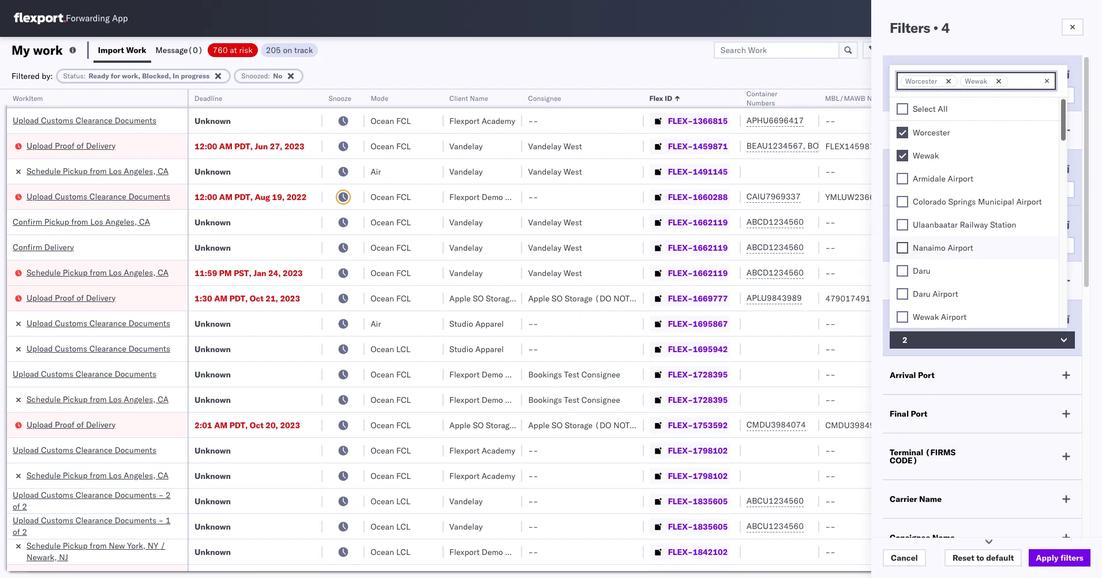 Task type: locate. For each thing, give the bounding box(es) containing it.
2 vertical spatial flexport demo consignee
[[449, 395, 544, 405]]

gaurav jawla up 'station'
[[977, 192, 1025, 202]]

worcester down select all
[[913, 128, 950, 138]]

1 vertical spatial jawla
[[1005, 217, 1025, 228]]

1 vertical spatial air
[[371, 319, 381, 329]]

from inside button
[[90, 267, 107, 278]]

2 upload proof of delivery button from the top
[[27, 292, 116, 305]]

reset to default button
[[945, 550, 1022, 567]]

0 vertical spatial 1662119
[[693, 217, 728, 228]]

19,
[[272, 192, 285, 202]]

1 vertical spatial academy
[[482, 446, 515, 456]]

2 button down "wewak airport"
[[890, 332, 1075, 349]]

5 resize handle column header from the left
[[509, 89, 523, 579]]

2 vertical spatial flex-1662119
[[668, 268, 728, 278]]

1 air from the top
[[371, 166, 381, 177]]

1835605 for 1
[[693, 522, 728, 532]]

5 flexport from the top
[[449, 446, 480, 456]]

gaurav
[[977, 192, 1003, 202], [977, 217, 1003, 228], [977, 243, 1003, 253]]

studio apparel for ocean lcl
[[449, 344, 504, 355]]

list box containing select all
[[890, 98, 1059, 579]]

: left no in the left top of the page
[[268, 71, 270, 80]]

1 studio from the top
[[449, 319, 473, 329]]

1 vertical spatial confirm
[[13, 242, 42, 252]]

studio apparel for air
[[449, 319, 504, 329]]

2023
[[284, 141, 304, 151], [283, 268, 303, 278], [280, 293, 300, 304], [280, 420, 300, 431]]

Search Work text field
[[714, 41, 840, 59]]

0 vertical spatial 1798102
[[693, 446, 728, 456]]

8 resize handle column header from the left
[[806, 89, 820, 579]]

customs inside the upload customs clearance documents - 1 of 2
[[41, 516, 73, 526]]

0 vertical spatial flex-1798102
[[668, 446, 728, 456]]

confirm inside button
[[13, 242, 42, 252]]

upload proof of delivery button for 12:00 am pdt, jun 27, 2023
[[27, 140, 116, 153]]

2 vertical spatial flexport academy
[[449, 471, 515, 482]]

1 vertical spatial gaurav jawla
[[977, 217, 1025, 228]]

: left ready
[[84, 71, 86, 80]]

1 vertical spatial 1662119
[[693, 243, 728, 253]]

0 vertical spatial confirm
[[13, 217, 42, 227]]

confirm pickup from los angeles, ca
[[13, 217, 150, 227]]

gaurav down municipal
[[977, 217, 1003, 228]]

1 vertical spatial studio apparel
[[449, 344, 504, 355]]

2 upload proof of delivery link from the top
[[27, 292, 116, 304]]

1728395 down 1695942
[[693, 370, 728, 380]]

2 ocean lcl from the top
[[371, 497, 411, 507]]

file exception
[[905, 45, 959, 55]]

-
[[528, 116, 533, 126], [533, 116, 538, 126], [826, 116, 831, 126], [831, 116, 836, 126], [826, 166, 831, 177], [831, 166, 836, 177], [528, 192, 533, 202], [533, 192, 538, 202], [826, 217, 831, 228], [831, 217, 836, 228], [826, 243, 831, 253], [831, 243, 836, 253], [826, 268, 831, 278], [831, 268, 836, 278], [528, 319, 533, 329], [533, 319, 538, 329], [826, 319, 831, 329], [831, 319, 836, 329], [528, 344, 533, 355], [533, 344, 538, 355], [826, 344, 831, 355], [831, 344, 836, 355], [826, 370, 831, 380], [831, 370, 836, 380], [826, 395, 831, 405], [831, 395, 836, 405], [528, 446, 533, 456], [533, 446, 538, 456], [826, 446, 831, 456], [831, 446, 836, 456], [528, 471, 533, 482], [533, 471, 538, 482], [826, 471, 831, 482], [831, 471, 836, 482], [158, 490, 163, 501], [528, 497, 533, 507], [533, 497, 538, 507], [826, 497, 831, 507], [831, 497, 836, 507], [158, 516, 163, 526], [528, 522, 533, 532], [533, 522, 538, 532], [826, 522, 831, 532], [831, 522, 836, 532], [528, 547, 533, 558], [533, 547, 538, 558], [826, 547, 831, 558], [831, 547, 836, 558]]

municipal
[[978, 197, 1014, 207]]

wewak up 3 button
[[965, 77, 987, 85]]

1660288
[[693, 192, 728, 202]]

0 vertical spatial 12:00
[[195, 141, 217, 151]]

am right 2:01
[[214, 420, 227, 431]]

1 flex-1662119 from the top
[[668, 217, 728, 228]]

air for studio apparel
[[371, 319, 381, 329]]

clearance inside the upload customs clearance documents - 2 of 2
[[76, 490, 113, 501]]

workitem
[[13, 94, 43, 103]]

4 resize handle column header from the left
[[430, 89, 444, 579]]

gaurav right "springs"
[[977, 192, 1003, 202]]

abcu1234560
[[747, 496, 804, 507], [747, 522, 804, 532]]

status up 3
[[890, 69, 915, 80]]

1 vertical spatial flexport demo consignee
[[449, 370, 544, 380]]

- inside the upload customs clearance documents - 2 of 2
[[158, 490, 163, 501]]

flexport academy for upload customs clearance documents button related to flex-1798102
[[449, 446, 515, 456]]

1 vertical spatial flex-1798102
[[668, 471, 728, 482]]

8 ocean fcl from the top
[[371, 370, 411, 380]]

aplu9843989
[[747, 293, 802, 304]]

confirm inside "button"
[[13, 217, 42, 227]]

los inside button
[[109, 267, 122, 278]]

pdt, for 20,
[[229, 420, 248, 431]]

11:59
[[195, 268, 217, 278]]

studio for ocean lcl
[[449, 344, 473, 355]]

jawla down 'station'
[[1005, 243, 1025, 253]]

1 bookings test consignee from the top
[[528, 370, 620, 380]]

4 fcl from the top
[[396, 217, 411, 228]]

1 vertical spatial apparel
[[475, 344, 504, 355]]

8 fcl from the top
[[396, 370, 411, 380]]

ymluw236679313
[[826, 192, 900, 202]]

tcnu1234565
[[869, 141, 925, 151]]

snoozed up deadline button
[[241, 71, 268, 80]]

1 vertical spatial gaurav
[[977, 217, 1003, 228]]

port for departure port
[[931, 315, 948, 325]]

0 vertical spatial studio
[[449, 319, 473, 329]]

0 vertical spatial test
[[564, 370, 579, 380]]

flex-1459871 button
[[650, 138, 730, 154], [650, 138, 730, 154]]

2 vertical spatial upload proof of delivery
[[27, 420, 116, 430]]

schedule
[[27, 166, 61, 176], [27, 267, 61, 278], [27, 394, 61, 405], [27, 471, 61, 481], [27, 541, 61, 551]]

7 ocean from the top
[[371, 293, 394, 304]]

2 vandelay west from the top
[[528, 166, 582, 177]]

0 vertical spatial risk
[[239, 45, 253, 55]]

None checkbox
[[897, 127, 908, 139], [897, 173, 908, 185], [897, 196, 908, 208], [897, 127, 908, 139], [897, 173, 908, 185], [897, 196, 908, 208]]

2 vertical spatial upload proof of delivery link
[[27, 419, 116, 431]]

airport for armidale airport
[[948, 174, 973, 184]]

1 vertical spatial bookings
[[528, 395, 562, 405]]

11:59 pm pst, jan 24, 2023
[[195, 268, 303, 278]]

12:00 down deadline
[[195, 141, 217, 151]]

1 vertical spatial test
[[564, 395, 579, 405]]

0 vertical spatial studio apparel
[[449, 319, 504, 329]]

risk
[[239, 45, 253, 55], [901, 125, 915, 136]]

gaurav jawla down 'station'
[[977, 243, 1025, 253]]

of inside the upload customs clearance documents - 1 of 2
[[13, 527, 20, 538]]

import work button
[[93, 37, 151, 63]]

0 vertical spatial jawla
[[1005, 192, 1025, 202]]

0 horizontal spatial numbers
[[747, 99, 775, 107]]

ocean lcl
[[371, 344, 411, 355], [371, 497, 411, 507], [371, 522, 411, 532], [371, 547, 411, 558]]

0 horizontal spatial :
[[84, 71, 86, 80]]

0 vertical spatial flex-1662119
[[668, 217, 728, 228]]

armidale
[[913, 174, 946, 184]]

status for status : ready for work, blocked, in progress
[[63, 71, 84, 80]]

1 vertical spatial flex-1728395
[[668, 395, 728, 405]]

3 flexport demo consignee from the top
[[449, 395, 544, 405]]

0 horizontal spatial snoozed
[[241, 71, 268, 80]]

2 vertical spatial upload proof of delivery button
[[27, 419, 116, 432]]

3 jawla from the top
[[1005, 243, 1025, 253]]

pdt, left 20,
[[229, 420, 248, 431]]

pdt, left jun
[[234, 141, 253, 151]]

snoozed for snoozed
[[890, 164, 923, 174]]

0 vertical spatial flex-1728395
[[668, 370, 728, 380]]

3 1662119 from the top
[[693, 268, 728, 278]]

479017491
[[826, 293, 871, 304]]

wewak down daru airport on the right of page
[[913, 312, 939, 323]]

2 vertical spatial port
[[911, 409, 928, 420]]

1 confirm from the top
[[13, 217, 42, 227]]

2 jawla from the top
[[1005, 217, 1025, 228]]

port right final
[[911, 409, 928, 420]]

0 horizontal spatial status
[[63, 71, 84, 80]]

flexport academy for upload customs clearance documents button associated with flex-1366815
[[449, 116, 515, 126]]

0 horizontal spatial client
[[449, 94, 468, 103]]

port right the arrival on the bottom right of page
[[918, 370, 935, 381]]

1 1835605 from the top
[[693, 497, 728, 507]]

0 vertical spatial snoozed
[[241, 71, 268, 80]]

2 demo from the top
[[482, 370, 503, 380]]

2 apparel from the top
[[475, 344, 504, 355]]

upload customs clearance documents
[[13, 115, 156, 126], [27, 191, 170, 202], [27, 318, 170, 329], [27, 344, 170, 354], [13, 369, 156, 379], [13, 445, 156, 456]]

from inside "button"
[[71, 217, 88, 227]]

resize handle column header for flex id
[[727, 89, 741, 579]]

customs inside the upload customs clearance documents - 2 of 2
[[41, 490, 73, 501]]

proof for 12:00 am pdt, jun 27, 2023
[[55, 141, 74, 151]]

mode button
[[365, 92, 432, 103]]

3 button
[[890, 87, 1075, 104]]

1 vertical spatial 2 button
[[890, 332, 1075, 349]]

apparel
[[475, 319, 504, 329], [475, 344, 504, 355]]

numbers left 3
[[867, 94, 896, 103]]

12:00 for 12:00 am pdt, jun 27, 2023
[[195, 141, 217, 151]]

2 vertical spatial proof
[[55, 420, 74, 430]]

upload inside the upload customs clearance documents - 1 of 2
[[13, 516, 39, 526]]

11 fcl from the top
[[396, 446, 411, 456]]

flex-1728395 down flex-1695942
[[668, 370, 728, 380]]

flex-1728395 button
[[650, 367, 730, 383], [650, 367, 730, 383], [650, 392, 730, 408], [650, 392, 730, 408]]

1 horizontal spatial client name
[[890, 276, 938, 286]]

1 horizontal spatial snoozed
[[890, 164, 923, 174]]

actions
[[1057, 94, 1081, 103]]

3 schedule from the top
[[27, 394, 61, 405]]

1 schedule from the top
[[27, 166, 61, 176]]

1 vertical spatial risk
[[901, 125, 915, 136]]

1835605 for 2
[[693, 497, 728, 507]]

9 resize handle column header from the left
[[958, 89, 971, 579]]

airport down daru airport on the right of page
[[941, 312, 967, 323]]

pdt, down pst,
[[229, 293, 248, 304]]

1 1728395 from the top
[[693, 370, 728, 380]]

numbers inside container numbers
[[747, 99, 775, 107]]

205
[[266, 45, 281, 55]]

7 flex- from the top
[[668, 268, 693, 278]]

2 flex-1662119 from the top
[[668, 243, 728, 253]]

documents inside the upload customs clearance documents - 1 of 2
[[115, 516, 156, 526]]

- inside the upload customs clearance documents - 1 of 2
[[158, 516, 163, 526]]

reset to default
[[953, 553, 1014, 564]]

1 ocean lcl from the top
[[371, 344, 411, 355]]

carrier
[[890, 495, 917, 505]]

0 horizontal spatial risk
[[239, 45, 253, 55]]

0 vertical spatial upload proof of delivery button
[[27, 140, 116, 153]]

1 : from the left
[[84, 71, 86, 80]]

aug
[[255, 192, 270, 202]]

0 vertical spatial daru
[[913, 266, 931, 276]]

0 vertical spatial oct
[[250, 293, 264, 304]]

760
[[213, 45, 228, 55]]

colorado
[[913, 197, 946, 207]]

1 vertical spatial 1728395
[[693, 395, 728, 405]]

flex-1728395 up the flex-1753592
[[668, 395, 728, 405]]

1 horizontal spatial risk
[[901, 125, 915, 136]]

flex-1662119 button
[[650, 214, 730, 231], [650, 214, 730, 231], [650, 240, 730, 256], [650, 240, 730, 256], [650, 265, 730, 281], [650, 265, 730, 281]]

pickup inside button
[[63, 267, 88, 278]]

2:01 am pdt, oct 20, 2023
[[195, 420, 300, 431]]

0 vertical spatial wewak
[[965, 77, 987, 85]]

4 schedule pickup from los angeles, ca from the top
[[27, 471, 169, 481]]

1 upload proof of delivery link from the top
[[27, 140, 116, 151]]

airport right municipal
[[1016, 197, 1042, 207]]

daru down nanaimo
[[913, 266, 931, 276]]

airport for nanaimo airport
[[948, 243, 973, 253]]

1728395 up 1753592
[[693, 395, 728, 405]]

oct left 21,
[[250, 293, 264, 304]]

1:30
[[195, 293, 212, 304]]

0 vertical spatial upload proof of delivery
[[27, 141, 116, 151]]

2023 right 27,
[[284, 141, 304, 151]]

name inside button
[[470, 94, 488, 103]]

jawla up 'station'
[[1005, 192, 1025, 202]]

1 vertical spatial flexport academy
[[449, 446, 515, 456]]

3 schedule pickup from los angeles, ca link from the top
[[27, 394, 169, 405]]

ulaanbaatar railway station
[[913, 220, 1017, 230]]

gaurav down 'station'
[[977, 243, 1003, 253]]

0 vertical spatial client name
[[449, 94, 488, 103]]

confirm delivery link
[[13, 242, 74, 253]]

mode left ulaanbaatar on the top
[[890, 220, 911, 230]]

client name inside button
[[449, 94, 488, 103]]

2 oct from the top
[[250, 420, 264, 431]]

2023 right 20,
[[280, 420, 300, 431]]

2023 right 24,
[[283, 268, 303, 278]]

pdt, for 21,
[[229, 293, 248, 304]]

file exception button
[[887, 41, 966, 59], [887, 41, 966, 59]]

operator
[[977, 94, 1005, 103]]

2 vertical spatial 1662119
[[693, 268, 728, 278]]

2 inside the upload customs clearance documents - 1 of 2
[[22, 527, 27, 538]]

3 flex-1662119 from the top
[[668, 268, 728, 278]]

numbers down container
[[747, 99, 775, 107]]

arrival port
[[890, 370, 935, 381]]

abcu1234560 for 2
[[747, 496, 804, 507]]

0 vertical spatial air
[[371, 166, 381, 177]]

2 : from the left
[[268, 71, 270, 80]]

daru up departure port
[[913, 289, 931, 300]]

all
[[938, 104, 948, 114]]

2 vertical spatial gaurav jawla
[[977, 243, 1025, 253]]

wewak up armidale
[[913, 151, 939, 161]]

upload customs clearance documents button
[[13, 115, 156, 127], [27, 191, 170, 203], [13, 368, 156, 381], [13, 445, 156, 457]]

ocean fcl
[[371, 116, 411, 126], [371, 141, 411, 151], [371, 192, 411, 202], [371, 217, 411, 228], [371, 243, 411, 253], [371, 268, 411, 278], [371, 293, 411, 304], [371, 370, 411, 380], [371, 395, 411, 405], [371, 420, 411, 431], [371, 446, 411, 456], [371, 471, 411, 482]]

1 vertical spatial 1798102
[[693, 471, 728, 482]]

1 vertical spatial worcester
[[913, 128, 950, 138]]

apparel for ocean lcl
[[475, 344, 504, 355]]

2 button down railway
[[890, 237, 1075, 255]]

flex-1695867 button
[[650, 316, 730, 332], [650, 316, 730, 332]]

pdt,
[[234, 141, 253, 151], [234, 192, 253, 202], [229, 293, 248, 304], [229, 420, 248, 431]]

airport for daru airport
[[933, 289, 958, 300]]

mode right snooze
[[371, 94, 388, 103]]

1 1798102 from the top
[[693, 446, 728, 456]]

12:00 am pdt, jun 27, 2023
[[195, 141, 304, 151]]

west
[[564, 141, 582, 151], [564, 166, 582, 177], [564, 217, 582, 228], [564, 243, 582, 253], [564, 268, 582, 278]]

1 vertical spatial upload proof of delivery button
[[27, 292, 116, 305]]

1 vertical spatial upload proof of delivery link
[[27, 292, 116, 304]]

10 unknown from the top
[[195, 471, 231, 482]]

2 vertical spatial abcd1234560
[[747, 268, 804, 278]]

apply filters button
[[1029, 550, 1091, 567]]

1 vertical spatial studio
[[449, 344, 473, 355]]

2023 right 21,
[[280, 293, 300, 304]]

snoozed up yes
[[890, 164, 923, 174]]

airport down ulaanbaatar railway station
[[948, 243, 973, 253]]

bozo1234565,
[[808, 141, 867, 151]]

filtered
[[12, 71, 40, 81]]

message
[[156, 45, 188, 55]]

1 horizontal spatial mode
[[890, 220, 911, 230]]

status : ready for work, blocked, in progress
[[63, 71, 210, 80]]

1 flex-1728395 from the top
[[668, 370, 728, 380]]

1 schedule pickup from los angeles, ca from the top
[[27, 166, 169, 176]]

1 vertical spatial port
[[918, 370, 935, 381]]

upload proof of delivery for 1:30
[[27, 293, 116, 303]]

2 flexport from the top
[[449, 192, 480, 202]]

air
[[371, 166, 381, 177], [371, 319, 381, 329]]

upload proof of delivery button for 1:30 am pdt, oct 21, 2023
[[27, 292, 116, 305]]

7 resize handle column header from the left
[[727, 89, 741, 579]]

2 vertical spatial academy
[[482, 471, 515, 482]]

at risk
[[890, 125, 915, 136]]

6 resize handle column header from the left
[[630, 89, 644, 579]]

demo
[[482, 192, 503, 202], [482, 370, 503, 380], [482, 395, 503, 405], [482, 547, 503, 558]]

0 vertical spatial gaurav
[[977, 192, 1003, 202]]

12 ocean fcl from the top
[[371, 471, 411, 482]]

gaurav jawla down municipal
[[977, 217, 1025, 228]]

am right 1:30
[[214, 293, 227, 304]]

0 vertical spatial flexport academy
[[449, 116, 515, 126]]

flex-1835605 for 2
[[668, 497, 728, 507]]

0 vertical spatial gaurav jawla
[[977, 192, 1025, 202]]

cmdu3984074
[[747, 420, 806, 431]]

12:00 left aug
[[195, 192, 217, 202]]

0 vertical spatial academy
[[482, 116, 515, 126]]

delivery inside button
[[44, 242, 74, 252]]

abcu1234560 for 1
[[747, 522, 804, 532]]

2 abcu1234560 from the top
[[747, 522, 804, 532]]

1 vertical spatial abcd1234560
[[747, 242, 804, 253]]

flexport
[[449, 116, 480, 126], [449, 192, 480, 202], [449, 370, 480, 380], [449, 395, 480, 405], [449, 446, 480, 456], [449, 471, 480, 482], [449, 547, 480, 558]]

oct left 20,
[[250, 420, 264, 431]]

3 demo from the top
[[482, 395, 503, 405]]

client name
[[449, 94, 488, 103], [890, 276, 938, 286]]

1 flex-1835605 from the top
[[668, 497, 728, 507]]

numbers
[[867, 94, 896, 103], [747, 99, 775, 107]]

(0)
[[188, 45, 203, 55]]

1 vertical spatial mode
[[890, 220, 911, 230]]

0 vertical spatial bookings test consignee
[[528, 370, 620, 380]]

pickup inside "button"
[[44, 217, 69, 227]]

0 vertical spatial 1835605
[[693, 497, 728, 507]]

2 vertical spatial jawla
[[1005, 243, 1025, 253]]

2 resize handle column header from the left
[[308, 89, 322, 579]]

port down daru airport on the right of page
[[931, 315, 948, 325]]

oct for 21,
[[250, 293, 264, 304]]

1 vertical spatial proof
[[55, 293, 74, 303]]

1 vertical spatial daru
[[913, 289, 931, 300]]

pdt, left aug
[[234, 192, 253, 202]]

1 horizontal spatial status
[[890, 69, 915, 80]]

8 flex- from the top
[[668, 293, 693, 304]]

1 horizontal spatial numbers
[[867, 94, 896, 103]]

flexport academy
[[449, 116, 515, 126], [449, 446, 515, 456], [449, 471, 515, 482]]

oct
[[250, 293, 264, 304], [250, 420, 264, 431]]

0 vertical spatial abcd1234560
[[747, 217, 804, 227]]

4 west from the top
[[564, 243, 582, 253]]

clearance
[[76, 115, 113, 126], [89, 191, 126, 202], [89, 318, 126, 329], [89, 344, 126, 354], [76, 369, 113, 379], [76, 445, 113, 456], [76, 490, 113, 501], [76, 516, 113, 526]]

airport up "wewak airport"
[[933, 289, 958, 300]]

0 vertical spatial 1728395
[[693, 370, 728, 380]]

clearance inside the upload customs clearance documents - 1 of 2
[[76, 516, 113, 526]]

1 apparel from the top
[[475, 319, 504, 329]]

flex-1842102 button
[[650, 544, 730, 561], [650, 544, 730, 561]]

2 fcl from the top
[[396, 141, 411, 151]]

ocean
[[371, 116, 394, 126], [371, 141, 394, 151], [371, 192, 394, 202], [371, 217, 394, 228], [371, 243, 394, 253], [371, 268, 394, 278], [371, 293, 394, 304], [371, 344, 394, 355], [371, 370, 394, 380], [371, 395, 394, 405], [371, 420, 394, 431], [371, 446, 394, 456], [371, 471, 394, 482], [371, 497, 394, 507], [371, 522, 394, 532], [371, 547, 394, 558]]

11 unknown from the top
[[195, 497, 231, 507]]

0 horizontal spatial mode
[[371, 94, 388, 103]]

forwarding app
[[66, 13, 128, 24]]

abcd1234560
[[747, 217, 804, 227], [747, 242, 804, 253], [747, 268, 804, 278]]

airport up "springs"
[[948, 174, 973, 184]]

3 ocean fcl from the top
[[371, 192, 411, 202]]

list box
[[890, 98, 1059, 579]]

0 vertical spatial worcester
[[905, 77, 937, 85]]

on
[[283, 45, 292, 55]]

None checkbox
[[897, 103, 908, 115], [897, 150, 908, 162], [897, 219, 908, 231], [897, 242, 908, 254], [897, 265, 908, 277], [897, 289, 908, 300], [897, 312, 908, 323], [897, 103, 908, 115], [897, 150, 908, 162], [897, 219, 908, 231], [897, 242, 908, 254], [897, 265, 908, 277], [897, 289, 908, 300], [897, 312, 908, 323]]

3 upload proof of delivery link from the top
[[27, 419, 116, 431]]

filtered by:
[[12, 71, 53, 81]]

1 horizontal spatial :
[[268, 71, 270, 80]]

1 ocean fcl from the top
[[371, 116, 411, 126]]

status left ready
[[63, 71, 84, 80]]

1 vertical spatial 12:00
[[195, 192, 217, 202]]

1 vertical spatial abcu1234560
[[747, 522, 804, 532]]

beau1234567,
[[747, 141, 806, 151]]

2023 for 2:01 am pdt, oct 20, 2023
[[280, 420, 300, 431]]

am left aug
[[219, 192, 232, 202]]

0 vertical spatial flexport demo consignee
[[449, 192, 544, 202]]

2 bookings from the top
[[528, 395, 562, 405]]

for
[[111, 71, 120, 80]]

0 vertical spatial abcu1234560
[[747, 496, 804, 507]]

--
[[528, 116, 538, 126], [826, 116, 836, 126], [826, 166, 836, 177], [528, 192, 538, 202], [826, 217, 836, 228], [826, 243, 836, 253], [826, 268, 836, 278], [528, 319, 538, 329], [826, 319, 836, 329], [528, 344, 538, 355], [826, 344, 836, 355], [826, 370, 836, 380], [826, 395, 836, 405], [528, 446, 538, 456], [826, 446, 836, 456], [528, 471, 538, 482], [826, 471, 836, 482], [528, 497, 538, 507], [826, 497, 836, 507], [528, 522, 538, 532], [826, 522, 836, 532], [528, 547, 538, 558], [826, 547, 836, 558]]

1 vertical spatial flex-1662119
[[668, 243, 728, 253]]

am
[[219, 141, 232, 151], [219, 192, 232, 202], [214, 293, 227, 304], [214, 420, 227, 431]]

schedule pickup from los angeles, ca link
[[27, 165, 169, 177], [27, 267, 169, 278], [27, 394, 169, 405], [27, 470, 169, 482]]

am left jun
[[219, 141, 232, 151]]

0 vertical spatial upload proof of delivery link
[[27, 140, 116, 151]]

0 vertical spatial mode
[[371, 94, 388, 103]]

flex
[[650, 94, 663, 103]]

0 vertical spatial port
[[931, 315, 948, 325]]

port for final port
[[911, 409, 928, 420]]

1 2 button from the top
[[890, 237, 1075, 255]]

1 vertical spatial client
[[890, 276, 913, 286]]

resize handle column header for mbl/mawb numbers
[[958, 89, 971, 579]]

flex id
[[650, 94, 672, 103]]

3 resize handle column header from the left
[[351, 89, 365, 579]]

4 demo from the top
[[482, 547, 503, 558]]

jawla down municipal
[[1005, 217, 1025, 228]]

1 vertical spatial bookings test consignee
[[528, 395, 620, 405]]

deadline
[[195, 94, 223, 103]]

code)
[[890, 456, 918, 466]]

1 vertical spatial 1835605
[[693, 522, 728, 532]]

2 flexport academy from the top
[[449, 446, 515, 456]]

flexport demo consignee
[[449, 192, 544, 202], [449, 370, 544, 380], [449, 395, 544, 405]]

consignee inside button
[[528, 94, 561, 103]]

worcester up 3
[[905, 77, 937, 85]]

2 test from the top
[[564, 395, 579, 405]]

nj
[[59, 553, 68, 563]]

9 ocean fcl from the top
[[371, 395, 411, 405]]

None text field
[[1011, 76, 1022, 86]]

resize handle column header
[[174, 89, 188, 579], [308, 89, 322, 579], [351, 89, 365, 579], [430, 89, 444, 579], [509, 89, 523, 579], [630, 89, 644, 579], [727, 89, 741, 579], [806, 89, 820, 579], [958, 89, 971, 579], [1036, 89, 1050, 579], [1073, 89, 1087, 579]]

flex1459871
[[826, 141, 880, 151]]

3 flexport from the top
[[449, 370, 480, 380]]

1 flexport academy from the top
[[449, 116, 515, 126]]

1 vertical spatial flex-1835605
[[668, 522, 728, 532]]

container
[[747, 89, 778, 98]]



Task type: vqa. For each thing, say whether or not it's contained in the screenshot.
"has" inside the This form has been updated. It is currently unavailable in FFApp
no



Task type: describe. For each thing, give the bounding box(es) containing it.
upload customs clearance documents - 1 of 2
[[13, 516, 171, 538]]

6 unknown from the top
[[195, 344, 231, 355]]

1 academy from the top
[[482, 116, 515, 126]]

3 abcd1234560 from the top
[[747, 268, 804, 278]]

2 west from the top
[[564, 166, 582, 177]]

2:01
[[195, 420, 212, 431]]

1:30 am pdt, oct 21, 2023
[[195, 293, 300, 304]]

6 flexport from the top
[[449, 471, 480, 482]]

pm
[[219, 268, 232, 278]]

1 fcl from the top
[[396, 116, 411, 126]]

armidale airport
[[913, 174, 973, 184]]

5 ocean from the top
[[371, 243, 394, 253]]

2 gaurav jawla from the top
[[977, 217, 1025, 228]]

1 bookings from the top
[[528, 370, 562, 380]]

3 schedule pickup from los angeles, ca from the top
[[27, 394, 169, 405]]

13 unknown from the top
[[195, 547, 231, 558]]

proof for 1:30 am pdt, oct 21, 2023
[[55, 293, 74, 303]]

confirm delivery button
[[13, 242, 74, 254]]

2 academy from the top
[[482, 446, 515, 456]]

batch
[[1037, 45, 1060, 55]]

10 resize handle column header from the left
[[1036, 89, 1050, 579]]

1459871
[[693, 141, 728, 151]]

1 1662119 from the top
[[693, 217, 728, 228]]

deadline button
[[189, 92, 311, 103]]

schedule pickup from new york, ny / newark, nj
[[27, 541, 165, 563]]

1 flex-1798102 from the top
[[668, 446, 728, 456]]

5 vandelay west from the top
[[528, 268, 582, 278]]

6 fcl from the top
[[396, 268, 411, 278]]

new
[[109, 541, 125, 551]]

pickup inside schedule pickup from new york, ny / newark, nj
[[63, 541, 88, 551]]

2 ocean from the top
[[371, 141, 394, 151]]

work,
[[122, 71, 140, 80]]

: for snoozed
[[268, 71, 270, 80]]

mbl/mawb
[[826, 94, 866, 103]]

snoozed : no
[[241, 71, 282, 80]]

jan
[[253, 268, 266, 278]]

am for 1:30 am pdt, oct 21, 2023
[[214, 293, 227, 304]]

schedule inside schedule pickup from new york, ny / newark, nj
[[27, 541, 61, 551]]

24,
[[268, 268, 281, 278]]

1 horizontal spatial client
[[890, 276, 913, 286]]

file
[[905, 45, 919, 55]]

flexport. image
[[14, 13, 66, 24]]

: for status
[[84, 71, 86, 80]]

flex-1695867
[[668, 319, 728, 329]]

7 ocean fcl from the top
[[371, 293, 411, 304]]

upload customs clearance documents - 2 of 2
[[13, 490, 171, 512]]

1 gaurav jawla from the top
[[977, 192, 1025, 202]]

1 jawla from the top
[[1005, 192, 1025, 202]]

upload proof of delivery for 12:00
[[27, 141, 116, 151]]

filters • 4
[[890, 19, 950, 36]]

daru for daru
[[913, 266, 931, 276]]

apparel for air
[[475, 319, 504, 329]]

1669777
[[693, 293, 728, 304]]

4 ocean fcl from the top
[[371, 217, 411, 228]]

select
[[913, 104, 936, 114]]

departure port
[[890, 315, 948, 325]]

track
[[294, 45, 313, 55]]

consignee button
[[523, 92, 632, 103]]

10 fcl from the top
[[396, 420, 411, 431]]

Search Shipments (/) text field
[[881, 10, 993, 27]]

flex-1835605 for 1
[[668, 522, 728, 532]]

departure
[[890, 315, 929, 325]]

12 unknown from the top
[[195, 522, 231, 532]]

by:
[[42, 71, 53, 81]]

confirm for confirm delivery
[[13, 242, 42, 252]]

2 schedule pickup from los angeles, ca from the top
[[27, 267, 169, 278]]

16 flex- from the top
[[668, 497, 693, 507]]

4
[[941, 19, 950, 36]]

2 gaurav from the top
[[977, 217, 1003, 228]]

2 flexport demo consignee from the top
[[449, 370, 544, 380]]

4 lcl from the top
[[396, 547, 411, 558]]

flex-1842102
[[668, 547, 728, 558]]

resize handle column header for workitem
[[174, 89, 188, 579]]

1 ocean from the top
[[371, 116, 394, 126]]

york,
[[127, 541, 146, 551]]

status for status
[[890, 69, 915, 80]]

studio for air
[[449, 319, 473, 329]]

4 flexport from the top
[[449, 395, 480, 405]]

upload proof of delivery link for 12:00
[[27, 140, 116, 151]]

1 flex- from the top
[[668, 116, 693, 126]]

1 west from the top
[[564, 141, 582, 151]]

3 proof from the top
[[55, 420, 74, 430]]

cancel button
[[883, 550, 926, 567]]

3 upload proof of delivery from the top
[[27, 420, 116, 430]]

2 2 button from the top
[[890, 332, 1075, 349]]

12 ocean from the top
[[371, 446, 394, 456]]

work
[[126, 45, 146, 55]]

16 ocean from the top
[[371, 547, 394, 558]]

container numbers button
[[741, 87, 808, 108]]

1695942
[[693, 344, 728, 355]]

upload customs clearance documents button for flex-1366815
[[13, 115, 156, 127]]

arrival
[[890, 370, 916, 381]]

5 ocean fcl from the top
[[371, 243, 411, 253]]

cancel
[[891, 553, 918, 564]]

forwarding
[[66, 13, 110, 24]]

port for arrival port
[[918, 370, 935, 381]]

reset
[[953, 553, 975, 564]]

ulaanbaatar
[[913, 220, 958, 230]]

9 fcl from the top
[[396, 395, 411, 405]]

resize handle column header for container numbers
[[806, 89, 820, 579]]

terminal (firms code)
[[890, 448, 956, 466]]

final
[[890, 409, 909, 420]]

1842102
[[693, 547, 728, 558]]

5 west from the top
[[564, 268, 582, 278]]

from inside schedule pickup from new york, ny / newark, nj
[[90, 541, 107, 551]]

2023 for 11:59 pm pst, jan 24, 2023
[[283, 268, 303, 278]]

documents inside the upload customs clearance documents - 2 of 2
[[115, 490, 156, 501]]

mode inside button
[[371, 94, 388, 103]]

daru for daru airport
[[913, 289, 931, 300]]

4 unknown from the top
[[195, 243, 231, 253]]

1 schedule pickup from los angeles, ca link from the top
[[27, 165, 169, 177]]

5 unknown from the top
[[195, 319, 231, 329]]

12:00 am pdt, aug 19, 2022
[[195, 192, 307, 202]]

10 ocean from the top
[[371, 395, 394, 405]]

carrier name
[[890, 495, 942, 505]]

numbers for container numbers
[[747, 99, 775, 107]]

3 unknown from the top
[[195, 217, 231, 228]]

nanaimo airport
[[913, 243, 973, 253]]

2022
[[287, 192, 307, 202]]

action
[[1062, 45, 1087, 55]]

3 upload proof of delivery button from the top
[[27, 419, 116, 432]]

9 ocean from the top
[[371, 370, 394, 380]]

my
[[12, 42, 30, 58]]

upload proof of delivery link for 1:30
[[27, 292, 116, 304]]

to
[[977, 553, 984, 564]]

aphu6696417
[[747, 115, 804, 126]]

3 west from the top
[[564, 217, 582, 228]]

2 vertical spatial wewak
[[913, 312, 939, 323]]

omkar
[[977, 116, 1001, 126]]

confirm for confirm pickup from los angeles, ca
[[13, 217, 42, 227]]

8 unknown from the top
[[195, 395, 231, 405]]

angeles, inside schedule pickup from los angeles, ca button
[[124, 267, 156, 278]]

cmdu39849018
[[826, 420, 890, 431]]

2 flex-1798102 from the top
[[668, 471, 728, 482]]

1 flexport demo consignee from the top
[[449, 192, 544, 202]]

11 ocean from the top
[[371, 420, 394, 431]]

am for 12:00 am pdt, aug 19, 2022
[[219, 192, 232, 202]]

4 schedule from the top
[[27, 471, 61, 481]]

apply
[[1036, 553, 1059, 564]]

flex id button
[[644, 92, 729, 103]]

filters
[[1061, 553, 1084, 564]]

21,
[[266, 293, 278, 304]]

schedule inside schedule pickup from los angeles, ca button
[[27, 267, 61, 278]]

yes
[[903, 185, 916, 195]]

12:00 for 12:00 am pdt, aug 19, 2022
[[195, 192, 217, 202]]

confirm pickup from los angeles, ca button
[[13, 216, 150, 229]]

upload inside the upload customs clearance documents - 2 of 2
[[13, 490, 39, 501]]

at
[[230, 45, 237, 55]]

3 fcl from the top
[[396, 192, 411, 202]]

18 flex- from the top
[[668, 547, 693, 558]]

13 flex- from the top
[[668, 420, 693, 431]]

2023 for 12:00 am pdt, jun 27, 2023
[[284, 141, 304, 151]]

4 flex- from the top
[[668, 192, 693, 202]]

flex-1491145
[[668, 166, 728, 177]]

beau1234567, bozo1234565, tcnu1234565
[[747, 141, 925, 151]]

4 ocean from the top
[[371, 217, 394, 228]]

2 flex-1728395 from the top
[[668, 395, 728, 405]]

1 vertical spatial wewak
[[913, 151, 939, 161]]

2 1728395 from the top
[[693, 395, 728, 405]]

4 ocean lcl from the top
[[371, 547, 411, 558]]

resize handle column header for deadline
[[308, 89, 322, 579]]

in
[[173, 71, 179, 80]]

resize handle column header for consignee
[[630, 89, 644, 579]]

upload customs clearance documents button for flex-1798102
[[13, 445, 156, 457]]

id
[[665, 94, 672, 103]]

15 flex- from the top
[[668, 471, 693, 482]]

7 flexport from the top
[[449, 547, 480, 558]]

14 flex- from the top
[[668, 446, 693, 456]]

work
[[33, 42, 63, 58]]

1695867
[[693, 319, 728, 329]]

1
[[166, 516, 171, 526]]

worcester inside list box
[[913, 128, 950, 138]]

pdt, for 27,
[[234, 141, 253, 151]]

ca inside "button"
[[139, 217, 150, 227]]

apply filters
[[1036, 553, 1084, 564]]

6 ocean from the top
[[371, 268, 394, 278]]

13 ocean from the top
[[371, 471, 394, 482]]

resize handle column header for mode
[[430, 89, 444, 579]]

3 gaurav from the top
[[977, 243, 1003, 253]]

2023 for 1:30 am pdt, oct 21, 2023
[[280, 293, 300, 304]]

default
[[986, 553, 1014, 564]]

batch action button
[[1019, 41, 1095, 59]]

1 abcd1234560 from the top
[[747, 217, 804, 227]]

los inside "button"
[[90, 217, 103, 227]]

numbers for mbl/mawb numbers
[[867, 94, 896, 103]]

1366815
[[693, 116, 728, 126]]

6 ocean fcl from the top
[[371, 268, 411, 278]]

snoozed for snoozed : no
[[241, 71, 268, 80]]

select all
[[913, 104, 948, 114]]

4 schedule pickup from los angeles, ca link from the top
[[27, 470, 169, 482]]

1 unknown from the top
[[195, 116, 231, 126]]

flex-1660288
[[668, 192, 728, 202]]

newark,
[[27, 553, 57, 563]]

1 gaurav from the top
[[977, 192, 1003, 202]]

11 ocean fcl from the top
[[371, 446, 411, 456]]

pdt, for 19,
[[234, 192, 253, 202]]

am for 2:01 am pdt, oct 20, 2023
[[214, 420, 227, 431]]

1 vertical spatial client name
[[890, 276, 938, 286]]

of inside the upload customs clearance documents - 2 of 2
[[13, 502, 20, 512]]

resize handle column header for client name
[[509, 89, 523, 579]]

3 flexport academy from the top
[[449, 471, 515, 482]]

caiu7969337
[[747, 192, 801, 202]]

2 unknown from the top
[[195, 166, 231, 177]]

exception
[[921, 45, 959, 55]]

2 flex- from the top
[[668, 141, 693, 151]]

airport for wewak airport
[[941, 312, 967, 323]]

6 flex- from the top
[[668, 243, 693, 253]]

jun
[[255, 141, 268, 151]]

ca inside button
[[158, 267, 169, 278]]

client inside button
[[449, 94, 468, 103]]

1491145
[[693, 166, 728, 177]]

10 flex- from the top
[[668, 344, 693, 355]]

oct for 20,
[[250, 420, 264, 431]]

air for vandelay
[[371, 166, 381, 177]]

angeles, inside confirm pickup from los angeles, ca link
[[105, 217, 137, 227]]

yes button
[[890, 181, 1075, 199]]

am for 12:00 am pdt, jun 27, 2023
[[219, 141, 232, 151]]

3 gaurav jawla from the top
[[977, 243, 1025, 253]]

upload customs clearance documents button for flex-1728395
[[13, 368, 156, 381]]



